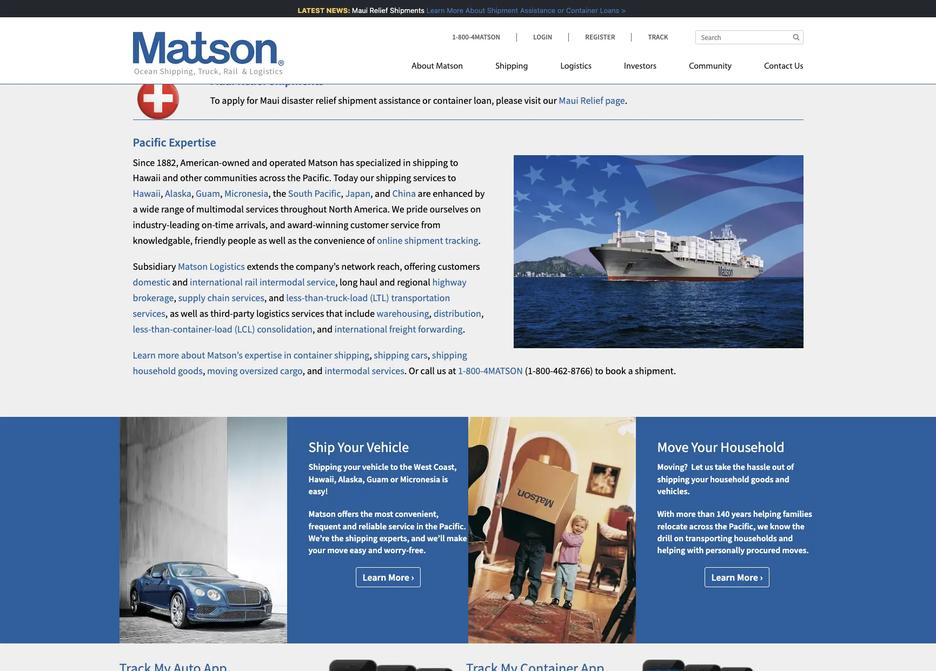 Task type: describe. For each thing, give the bounding box(es) containing it.
free.
[[409, 545, 426, 556]]

subsidiary
[[133, 260, 176, 273]]

more left about
[[158, 349, 179, 362]]

enhanced
[[433, 187, 473, 200]]

1 vertical spatial a
[[628, 365, 633, 377]]

today
[[334, 172, 358, 184]]

to inside shipping your vehicle to the west coast, hawaii, alaska, guam or micronesia is easy!
[[391, 462, 398, 472]]

well inside are enhanced by a wide range of multimodal services throughout north america. we pride ourselves on industry-leading on-time arrivals, and award-winning customer service from knowledgable, friendly people as well as the convenience of
[[269, 234, 286, 246]]

knowledgable,
[[133, 234, 193, 246]]

pride
[[406, 203, 428, 215]]

Search search field
[[695, 30, 804, 44]]

japan
[[345, 187, 371, 200]]

the up "move"
[[331, 533, 344, 544]]

moving
[[207, 365, 238, 377]]

or for latest news: maui relief shipments learn more about shipment assistance or container loans >
[[552, 6, 559, 15]]

contact
[[765, 62, 793, 71]]

the inside subsidiary matson logistics extends the company's network reach, offering customers domestic and international rail intermodal service , long haul and regional
[[281, 260, 294, 273]]

america.
[[354, 203, 390, 215]]

network
[[342, 260, 375, 273]]

0 vertical spatial shipments
[[385, 6, 420, 15]]

matson logistics link
[[178, 260, 245, 273]]

shipping up intermodal services link at the bottom
[[334, 349, 370, 362]]

ship your vehicle
[[309, 438, 409, 456]]

on for drill
[[674, 533, 684, 544]]

international freight forwarding link
[[335, 323, 463, 335]]

move your household
[[658, 438, 785, 456]]

distribution
[[434, 307, 481, 320]]

services inside , as well as third-party logistics services that include warehousing , distribution , less-than-container-load (lcl) consolidation , and international freight forwarding .
[[292, 307, 324, 320]]

community link
[[673, 57, 748, 79]]

your inside matson offers the most convenient, frequent and reliable service in the pacific. we're the shipping experts, and we'll make your move easy and worry-free.
[[309, 545, 326, 556]]

. down investors link
[[625, 94, 628, 107]]

hawaii link
[[133, 187, 161, 200]]

track my auto app shown on mobile phone. image
[[329, 660, 454, 671]]

moving?
[[658, 462, 688, 472]]

easy!
[[309, 486, 328, 497]]

with
[[687, 545, 704, 556]]

international inside subsidiary matson logistics extends the company's network reach, offering customers domestic and international rail intermodal service , long haul and regional
[[190, 276, 243, 288]]

party
[[233, 307, 254, 320]]

book
[[606, 365, 626, 377]]

. inside , as well as third-party logistics services that include warehousing , distribution , less-than-container-load (lcl) consolidation , and international freight forwarding .
[[463, 323, 465, 335]]

our inside since 1882, american-owned and operated matson has specialized in shipping to hawaii and other communities across the pacific. today our shipping services to hawaii , alaska , guam , micronesia , the south pacific , japan , and china
[[360, 172, 374, 184]]

maui right "for"
[[260, 94, 280, 107]]

a inside are enhanced by a wide range of multimodal services throughout north america. we pride ourselves on industry-leading on-time arrivals, and award-winning customer service from knowledgable, friendly people as well as the convenience of
[[133, 203, 138, 215]]

track my container app shown on mobile phone. image
[[642, 660, 754, 671]]

register link
[[569, 32, 632, 42]]

the down operated
[[287, 172, 301, 184]]

south pacific link
[[288, 187, 341, 200]]

and inside moving?  let us take the hassle out of shipping your household goods and vehicles.
[[776, 474, 790, 484]]

japan link
[[345, 187, 371, 200]]

and up 'america.'
[[375, 187, 391, 200]]

your for move
[[692, 438, 718, 456]]

less- inside , as well as third-party logistics services that include warehousing , distribution , less-than-container-load (lcl) consolidation , and international freight forwarding .
[[133, 323, 151, 335]]

less-than-truck-load (ltl) transportation services
[[133, 292, 450, 320]]

search image
[[793, 34, 800, 41]]

shipping household goods
[[133, 349, 467, 377]]

red circle with white cross in the middle image
[[133, 74, 183, 124]]

as down award-
[[288, 234, 297, 246]]

alaska
[[165, 187, 191, 200]]

0 vertical spatial pacific
[[133, 135, 166, 150]]

by
[[475, 187, 485, 200]]

shipping link
[[479, 57, 544, 79]]

years
[[732, 509, 752, 520]]

and up logistics
[[269, 292, 284, 304]]

experts,
[[379, 533, 410, 544]]

across inside with more than 140 years helping families relocate across the pacific, we know the drill on transporting households and helping with personally procured moves.
[[690, 521, 713, 532]]

subsidiary matson logistics extends the company's network reach, offering customers domestic and international rail intermodal service , long haul and regional
[[133, 260, 480, 288]]

top menu navigation
[[412, 57, 804, 79]]

international inside , as well as third-party logistics services that include warehousing , distribution , less-than-container-load (lcl) consolidation , and international freight forwarding .
[[335, 323, 387, 335]]

0 horizontal spatial in
[[284, 349, 292, 362]]

800- left 8766)
[[536, 365, 553, 377]]

services inside less-than-truck-load (ltl) transportation services
[[133, 307, 165, 320]]

services inside are enhanced by a wide range of multimodal services throughout north america. we pride ourselves on industry-leading on-time arrivals, and award-winning customer service from knowledgable, friendly people as well as the convenience of
[[246, 203, 279, 215]]

load inside less-than-truck-load (ltl) transportation services
[[350, 292, 368, 304]]

of for moving?  let us take the hassle out of shipping your household goods and vehicles.
[[787, 462, 794, 472]]

matson inside about matson link
[[436, 62, 463, 71]]

matson's
[[207, 349, 243, 362]]

time
[[215, 218, 234, 231]]

0 vertical spatial us
[[437, 365, 446, 377]]

matson offers the most convenient, frequent and reliable service in the pacific. we're the shipping experts, and we'll make your move easy and worry-free.
[[309, 509, 467, 556]]

1 horizontal spatial helping
[[753, 509, 782, 520]]

0 vertical spatial about
[[460, 6, 480, 15]]

the up reliable
[[361, 509, 373, 520]]

2 hawaii from the top
[[133, 187, 161, 200]]

coast,
[[434, 462, 457, 472]]

the up we'll
[[425, 521, 438, 532]]

as down arrivals,
[[258, 234, 267, 246]]

easy
[[350, 545, 367, 556]]

less-than-truck-load (ltl) transportation services link
[[133, 292, 450, 320]]

the inside moving?  let us take the hassle out of shipping your household goods and vehicles.
[[733, 462, 745, 472]]

login
[[533, 32, 553, 42]]

guam link
[[196, 187, 220, 200]]

more inside with more than 140 years helping families relocate across the pacific, we know the drill on transporting households and helping with personally procured moves.
[[676, 509, 696, 520]]

matson inside subsidiary matson logistics extends the company's network reach, offering customers domestic and international rail intermodal service , long haul and regional
[[178, 260, 208, 273]]

the down 140
[[715, 521, 727, 532]]

1 vertical spatial helping
[[658, 545, 686, 556]]

reach,
[[377, 260, 402, 273]]

and right cargo
[[307, 365, 323, 377]]

800- down latest news: maui relief shipments learn more about shipment assistance or container loans >
[[458, 32, 471, 42]]

worry-
[[384, 545, 409, 556]]

and up supply
[[172, 276, 188, 288]]

1 vertical spatial 1-800-4matson link
[[458, 365, 523, 377]]

american-
[[180, 156, 222, 169]]

load inside , as well as third-party logistics services that include warehousing , distribution , less-than-container-load (lcl) consolidation , and international freight forwarding .
[[215, 323, 233, 335]]

services down rail
[[232, 292, 264, 304]]

is
[[442, 474, 448, 484]]

ship
[[309, 438, 335, 456]]

regional
[[397, 276, 431, 288]]

at
[[448, 365, 456, 377]]

1882,
[[157, 156, 179, 169]]

learn down personally
[[712, 571, 735, 584]]

the down families
[[793, 521, 805, 532]]

your inside shipping your vehicle to the west coast, hawaii, alaska, guam or micronesia is easy!
[[344, 462, 361, 472]]

cars
[[411, 349, 428, 362]]

matson ship loaded with containers arriving honolulu with imposed american flag in the background. image
[[514, 155, 804, 348]]

include
[[345, 307, 375, 320]]

intermodal services link
[[325, 365, 405, 377]]

shipping up china
[[376, 172, 411, 184]]

with
[[658, 509, 675, 520]]

learn more › for household
[[712, 571, 763, 584]]

hassle
[[747, 462, 771, 472]]

learn more about shipment assistance or container loans > link
[[422, 6, 621, 15]]

shipping your vehicle to the west coast, hawaii, alaska, guam or micronesia is easy!
[[309, 462, 457, 497]]

move
[[327, 545, 348, 556]]

, as well as third-party logistics services that include warehousing , distribution , less-than-container-load (lcl) consolidation , and international freight forwarding .
[[133, 307, 484, 335]]

micronesia inside since 1882, american-owned and operated matson has specialized in shipping to hawaii and other communities across the pacific. today our shipping services to hawaii , alaska , guam , micronesia , the south pacific , japan , and china
[[225, 187, 269, 200]]

0 vertical spatial 4matson
[[471, 32, 500, 42]]

logistics inside subsidiary matson logistics extends the company's network reach, offering customers domestic and international rail intermodal service , long haul and regional
[[210, 260, 245, 273]]

third-
[[210, 307, 233, 320]]

1 vertical spatial 4matson
[[484, 365, 523, 377]]

more down worry- at left bottom
[[388, 571, 409, 584]]

0 vertical spatial relief
[[365, 6, 383, 15]]

consolidation
[[257, 323, 313, 335]]

shipping for shipping your vehicle to the west coast, hawaii, alaska, guam or micronesia is easy!
[[309, 462, 342, 472]]

shipping inside moving?  let us take the hassle out of shipping your household goods and vehicles.
[[658, 474, 690, 484]]

, moving oversized cargo , and intermodal services . or call us at 1-800-4matson (1-800-462-8766) to book a shipment.
[[203, 365, 676, 377]]

contact us
[[765, 62, 804, 71]]

the left south
[[273, 187, 286, 200]]

pacific inside since 1882, american-owned and operated matson has specialized in shipping to hawaii and other communities across the pacific. today our shipping services to hawaii , alaska , guam , micronesia , the south pacific , japan , and china
[[315, 187, 341, 200]]

800- right at
[[466, 365, 484, 377]]

are
[[418, 187, 431, 200]]

. up customers
[[479, 234, 481, 246]]

in for since 1882, american-owned and operated matson has specialized in shipping to hawaii and other communities across the pacific. today our shipping services to hawaii , alaska , guam , micronesia , the south pacific , japan , and china
[[403, 156, 411, 169]]

as left third-
[[199, 307, 208, 320]]

in for matson offers the most convenient, frequent and reliable service in the pacific. we're the shipping experts, and we'll make your move easy and worry-free.
[[417, 521, 424, 532]]

0 vertical spatial container
[[433, 94, 472, 107]]

your for ship
[[338, 438, 364, 456]]

matson inside matson offers the most convenient, frequent and reliable service in the pacific. we're the shipping experts, and we'll make your move easy and worry-free.
[[309, 509, 336, 520]]

vehicle
[[367, 438, 409, 456]]

1 vertical spatial shipments
[[269, 73, 324, 88]]

shipping up or
[[374, 349, 409, 362]]

international rail intermodal service link
[[190, 276, 335, 288]]

1 hawaii from the top
[[133, 172, 161, 184]]

learn left about
[[133, 349, 156, 362]]

on-
[[202, 218, 215, 231]]

children playing with matson household shipping box. image
[[468, 417, 636, 644]]

and inside are enhanced by a wide range of multimodal services throughout north america. we pride ourselves on industry-leading on-time arrivals, and award-winning customer service from knowledgable, friendly people as well as the convenience of
[[270, 218, 286, 231]]

service inside matson offers the most convenient, frequent and reliable service in the pacific. we're the shipping experts, and we'll make your move easy and worry-free.
[[389, 521, 415, 532]]

expertise
[[169, 135, 216, 150]]

pacific expertise
[[133, 135, 216, 150]]

› for vehicle
[[411, 571, 414, 584]]

1 vertical spatial relief
[[237, 73, 266, 88]]

less- inside less-than-truck-load (ltl) transportation services
[[286, 292, 305, 304]]

china link
[[393, 187, 416, 200]]

transportation
[[391, 292, 450, 304]]

0 vertical spatial our
[[543, 94, 557, 107]]

pacific. inside since 1882, american-owned and operated matson has specialized in shipping to hawaii and other communities across the pacific. today our shipping services to hawaii , alaska , guam , micronesia , the south pacific , japan , and china
[[303, 172, 332, 184]]

less-than-container-load (lcl) consolidation link
[[133, 323, 313, 335]]

login link
[[517, 32, 569, 42]]

and inside with more than 140 years helping families relocate across the pacific, we know the drill on transporting households and helping with personally procured moves.
[[779, 533, 793, 544]]

and right easy
[[368, 545, 382, 556]]

highway
[[432, 276, 467, 288]]

since 1882, american-owned and operated matson has specialized in shipping to hawaii and other communities across the pacific. today our shipping services to hawaii , alaska , guam , micronesia , the south pacific , japan , and china
[[133, 156, 459, 200]]

across inside since 1882, american-owned and operated matson has specialized in shipping to hawaii and other communities across the pacific. today our shipping services to hawaii , alaska , guam , micronesia , the south pacific , japan , and china
[[259, 172, 285, 184]]

and down 1882,
[[163, 172, 178, 184]]

disaster
[[282, 94, 314, 107]]

that
[[326, 307, 343, 320]]

west
[[414, 462, 432, 472]]

and inside , as well as third-party logistics services that include warehousing , distribution , less-than-container-load (lcl) consolidation , and international freight forwarding .
[[317, 323, 333, 335]]

intermodal inside subsidiary matson logistics extends the company's network reach, offering customers domestic and international rail intermodal service , long haul and regional
[[260, 276, 305, 288]]



Task type: vqa. For each thing, say whether or not it's contained in the screenshot.
Online Tools
no



Task type: locate. For each thing, give the bounding box(es) containing it.
0 horizontal spatial international
[[190, 276, 243, 288]]

0 horizontal spatial our
[[360, 172, 374, 184]]

cargo
[[280, 365, 303, 377]]

tracking
[[445, 234, 479, 246]]

1 vertical spatial pacific
[[315, 187, 341, 200]]

maui down logistics "link"
[[559, 94, 579, 107]]

load up the include
[[350, 292, 368, 304]]

1 horizontal spatial international
[[335, 323, 387, 335]]

guam inside since 1882, american-owned and operated matson has specialized in shipping to hawaii and other communities across the pacific. today our shipping services to hawaii , alaska , guam , micronesia , the south pacific , japan , and china
[[196, 187, 220, 200]]

household
[[721, 438, 785, 456]]

apply
[[222, 94, 245, 107]]

1 horizontal spatial of
[[367, 234, 375, 246]]

0 horizontal spatial micronesia
[[225, 187, 269, 200]]

online shipment tracking link
[[377, 234, 479, 246]]

north
[[329, 203, 352, 215]]

and
[[252, 156, 267, 169], [163, 172, 178, 184], [375, 187, 391, 200], [270, 218, 286, 231], [172, 276, 188, 288], [380, 276, 395, 288], [269, 292, 284, 304], [317, 323, 333, 335], [307, 365, 323, 377], [776, 474, 790, 484], [343, 521, 357, 532], [411, 533, 425, 544], [779, 533, 793, 544], [368, 545, 382, 556]]

offering
[[404, 260, 436, 273]]

0 vertical spatial 1-800-4matson link
[[452, 32, 517, 42]]

1 vertical spatial logistics
[[210, 260, 245, 273]]

of for are enhanced by a wide range of multimodal services throughout north america. we pride ourselves on industry-leading on-time arrivals, and award-winning customer service from knowledgable, friendly people as well as the convenience of
[[186, 203, 194, 215]]

0 horizontal spatial shipments
[[269, 73, 324, 88]]

0 vertical spatial of
[[186, 203, 194, 215]]

track link
[[632, 32, 668, 42]]

1 horizontal spatial or
[[423, 94, 431, 107]]

1 horizontal spatial logistics
[[561, 62, 592, 71]]

0 horizontal spatial intermodal
[[260, 276, 305, 288]]

0 horizontal spatial helping
[[658, 545, 686, 556]]

than- inside , as well as third-party logistics services that include warehousing , distribution , less-than-container-load (lcl) consolidation , and international freight forwarding .
[[151, 323, 173, 335]]

maui up to
[[210, 73, 235, 88]]

0 vertical spatial well
[[269, 234, 286, 246]]

service inside subsidiary matson logistics extends the company's network reach, offering customers domestic and international rail intermodal service , long haul and regional
[[307, 276, 335, 288]]

shipment
[[482, 6, 513, 15]]

highway brokerage
[[133, 276, 467, 304]]

out
[[772, 462, 785, 472]]

2 learn more › from the left
[[712, 571, 763, 584]]

2 horizontal spatial relief
[[581, 94, 604, 107]]

1 vertical spatial less-
[[133, 323, 151, 335]]

shipment down from
[[405, 234, 443, 246]]

more
[[442, 6, 459, 15]]

leading
[[170, 218, 200, 231]]

a left wide
[[133, 203, 138, 215]]

your right ship
[[338, 438, 364, 456]]

procured
[[747, 545, 781, 556]]

than- up , as well as third-party logistics services that include warehousing , distribution , less-than-container-load (lcl) consolidation , and international freight forwarding .
[[305, 292, 326, 304]]

maui relief shipments
[[210, 73, 324, 88]]

0 vertical spatial 1-
[[452, 32, 458, 42]]

the left west
[[400, 462, 412, 472]]

goods inside moving?  let us take the hassle out of shipping your household goods and vehicles.
[[751, 474, 774, 484]]

0 vertical spatial than-
[[305, 292, 326, 304]]

shipments left more
[[385, 6, 420, 15]]

car ready to be transported on matson ship. image
[[119, 417, 287, 644]]

relief right 'news:'
[[365, 6, 383, 15]]

loan,
[[474, 94, 494, 107]]

learn more › link down worry- at left bottom
[[356, 567, 421, 588]]

1 vertical spatial 1-
[[458, 365, 466, 377]]

the right "extends"
[[281, 260, 294, 273]]

0 horizontal spatial about
[[412, 62, 434, 71]]

1 vertical spatial intermodal
[[325, 365, 370, 377]]

please
[[496, 94, 523, 107]]

0 vertical spatial or
[[552, 6, 559, 15]]

the inside are enhanced by a wide range of multimodal services throughout north america. we pride ourselves on industry-leading on-time arrivals, and award-winning customer service from knowledgable, friendly people as well as the convenience of
[[299, 234, 312, 246]]

1 vertical spatial container
[[294, 349, 332, 362]]

2 horizontal spatial your
[[692, 474, 709, 484]]

your up the than
[[692, 474, 709, 484]]

0 vertical spatial international
[[190, 276, 243, 288]]

›
[[411, 571, 414, 584], [760, 571, 763, 584]]

0 vertical spatial shipping
[[496, 62, 528, 71]]

learn more › link
[[356, 567, 421, 588], [705, 567, 770, 588]]

relief
[[316, 94, 336, 107]]

1 vertical spatial of
[[367, 234, 375, 246]]

1 horizontal spatial relief
[[365, 6, 383, 15]]

learn more › link for vehicle
[[356, 567, 421, 588]]

1 vertical spatial in
[[284, 349, 292, 362]]

warehousing link
[[377, 307, 429, 320]]

alaska link
[[165, 187, 191, 200]]

› for household
[[760, 571, 763, 584]]

(ltl)
[[370, 292, 389, 304]]

. left or
[[405, 365, 407, 377]]

1 horizontal spatial learn more ›
[[712, 571, 763, 584]]

1 horizontal spatial load
[[350, 292, 368, 304]]

shipment.
[[635, 365, 676, 377]]

0 horizontal spatial learn more › link
[[356, 567, 421, 588]]

we
[[758, 521, 769, 532]]

1 horizontal spatial pacific
[[315, 187, 341, 200]]

learn more › for vehicle
[[363, 571, 414, 584]]

or inside shipping your vehicle to the west coast, hawaii, alaska, guam or micronesia is easy!
[[390, 474, 398, 484]]

0 vertical spatial less-
[[286, 292, 305, 304]]

load
[[350, 292, 368, 304], [215, 323, 233, 335]]

us
[[437, 365, 446, 377], [705, 462, 714, 472]]

maui relief page link
[[559, 94, 625, 107]]

in right specialized
[[403, 156, 411, 169]]

1 vertical spatial than-
[[151, 323, 173, 335]]

service down the "company's"
[[307, 276, 335, 288]]

shipping inside shipping your vehicle to the west coast, hawaii, alaska, guam or micronesia is easy!
[[309, 462, 342, 472]]

4matson down shipment
[[471, 32, 500, 42]]

shipment
[[338, 94, 377, 107], [405, 234, 443, 246]]

as down supply
[[170, 307, 179, 320]]

2 vertical spatial relief
[[581, 94, 604, 107]]

or down the vehicle
[[390, 474, 398, 484]]

learn more about matson's expertise in container shipping , shipping cars ,
[[133, 349, 432, 362]]

1 horizontal spatial micronesia
[[400, 474, 441, 484]]

oversized
[[240, 365, 278, 377]]

learn left more
[[422, 6, 440, 15]]

and left award-
[[270, 218, 286, 231]]

. down distribution link
[[463, 323, 465, 335]]

well down supply
[[181, 307, 198, 320]]

household inside moving?  let us take the hassle out of shipping your household goods and vehicles.
[[710, 474, 750, 484]]

1 learn more › link from the left
[[356, 567, 421, 588]]

(lcl)
[[234, 323, 255, 335]]

1 vertical spatial well
[[181, 307, 198, 320]]

on down relocate
[[674, 533, 684, 544]]

and down reach,
[[380, 276, 395, 288]]

1 horizontal spatial across
[[690, 521, 713, 532]]

from
[[421, 218, 441, 231]]

1 vertical spatial guam
[[367, 474, 389, 484]]

1 vertical spatial micronesia
[[400, 474, 441, 484]]

drill
[[658, 533, 673, 544]]

2 › from the left
[[760, 571, 763, 584]]

container
[[433, 94, 472, 107], [294, 349, 332, 362]]

1 horizontal spatial your
[[692, 438, 718, 456]]

shipping household goods link
[[133, 349, 467, 377]]

of up leading
[[186, 203, 194, 215]]

2 vertical spatial in
[[417, 521, 424, 532]]

4matson
[[471, 32, 500, 42], [484, 365, 523, 377]]

(1-
[[525, 365, 536, 377]]

, inside subsidiary matson logistics extends the company's network reach, offering customers domestic and international rail intermodal service , long haul and regional
[[335, 276, 338, 288]]

other
[[180, 172, 202, 184]]

brokerage
[[133, 292, 174, 304]]

pacific. inside matson offers the most convenient, frequent and reliable service in the pacific. we're the shipping experts, and we'll make your move easy and worry-free.
[[439, 521, 466, 532]]

shipping inside top menu navigation
[[496, 62, 528, 71]]

2 horizontal spatial in
[[417, 521, 424, 532]]

micronesia down west
[[400, 474, 441, 484]]

hawaii up hawaii 'link'
[[133, 172, 161, 184]]

more down "procured"
[[737, 571, 758, 584]]

distribution link
[[434, 307, 481, 320]]

ship your vehicle link
[[309, 438, 409, 456]]

0 vertical spatial your
[[344, 462, 361, 472]]

0 vertical spatial helping
[[753, 509, 782, 520]]

shipping inside matson offers the most convenient, frequent and reliable service in the pacific. we're the shipping experts, and we'll make your move easy and worry-free.
[[346, 533, 378, 544]]

helping
[[753, 509, 782, 520], [658, 545, 686, 556]]

micronesia inside shipping your vehicle to the west coast, hawaii, alaska, guam or micronesia is easy!
[[400, 474, 441, 484]]

container
[[561, 6, 593, 15]]

guam up "multimodal"
[[196, 187, 220, 200]]

more
[[158, 349, 179, 362], [676, 509, 696, 520], [388, 571, 409, 584], [737, 571, 758, 584]]

1 vertical spatial on
[[674, 533, 684, 544]]

1 horizontal spatial guam
[[367, 474, 389, 484]]

about right more
[[460, 6, 480, 15]]

international
[[190, 276, 243, 288], [335, 323, 387, 335]]

.
[[625, 94, 628, 107], [479, 234, 481, 246], [463, 323, 465, 335], [405, 365, 407, 377]]

2 horizontal spatial of
[[787, 462, 794, 472]]

guam
[[196, 187, 220, 200], [367, 474, 389, 484]]

as
[[258, 234, 267, 246], [288, 234, 297, 246], [170, 307, 179, 320], [199, 307, 208, 320]]

1 your from the left
[[338, 438, 364, 456]]

guam down the vehicle
[[367, 474, 389, 484]]

hawaii
[[133, 172, 161, 184], [133, 187, 161, 200]]

on inside with more than 140 years helping families relocate across the pacific, we know the drill on transporting households and helping with personally procured moves.
[[674, 533, 684, 544]]

0 horizontal spatial your
[[309, 545, 326, 556]]

pacific
[[133, 135, 166, 150], [315, 187, 341, 200]]

shipments up disaster on the top of the page
[[269, 73, 324, 88]]

blue matson logo with ocean, shipping, truck, rail and logistics written beneath it. image
[[133, 32, 284, 76]]

shipping up please
[[496, 62, 528, 71]]

convenience
[[314, 234, 365, 246]]

1 vertical spatial about
[[412, 62, 434, 71]]

service up experts,
[[389, 521, 415, 532]]

service inside are enhanced by a wide range of multimodal services throughout north america. we pride ourselves on industry-leading on-time arrivals, and award-winning customer service from knowledgable, friendly people as well as the convenience of
[[391, 218, 419, 231]]

international down the include
[[335, 323, 387, 335]]

0 vertical spatial guam
[[196, 187, 220, 200]]

household inside shipping household goods
[[133, 365, 176, 377]]

shipment right relief
[[338, 94, 377, 107]]

shipping
[[496, 62, 528, 71], [309, 462, 342, 472]]

1 learn more › from the left
[[363, 571, 414, 584]]

learn more › link down personally
[[705, 567, 770, 588]]

than
[[698, 509, 715, 520]]

international up chain
[[190, 276, 243, 288]]

on down by
[[470, 203, 481, 215]]

,
[[161, 187, 163, 200], [191, 187, 194, 200], [220, 187, 223, 200], [269, 187, 271, 200], [341, 187, 344, 200], [371, 187, 373, 200], [335, 276, 338, 288], [174, 292, 176, 304], [264, 292, 267, 304], [165, 307, 168, 320], [429, 307, 432, 320], [481, 307, 484, 320], [313, 323, 315, 335], [370, 349, 372, 362], [428, 349, 430, 362], [203, 365, 205, 377], [303, 365, 305, 377]]

logistics up rail
[[210, 260, 245, 273]]

1 horizontal spatial shipping
[[496, 62, 528, 71]]

1 horizontal spatial on
[[674, 533, 684, 544]]

micronesia
[[225, 187, 269, 200], [400, 474, 441, 484]]

learn down easy
[[363, 571, 386, 584]]

matson inside since 1882, american-owned and operated matson has specialized in shipping to hawaii and other communities across the pacific. today our shipping services to hawaii , alaska , guam , micronesia , the south pacific , japan , and china
[[308, 156, 338, 169]]

1- right at
[[458, 365, 466, 377]]

about up to apply for maui disaster relief shipment assistance or container loan, please visit our maui relief page .
[[412, 62, 434, 71]]

a
[[133, 203, 138, 215], [628, 365, 633, 377]]

0 vertical spatial logistics
[[561, 62, 592, 71]]

on for ourselves
[[470, 203, 481, 215]]

investors
[[624, 62, 657, 71]]

across down the than
[[690, 521, 713, 532]]

1 horizontal spatial pacific.
[[439, 521, 466, 532]]

shipping inside shipping household goods
[[432, 349, 467, 362]]

household
[[133, 365, 176, 377], [710, 474, 750, 484]]

0 vertical spatial in
[[403, 156, 411, 169]]

your inside moving?  let us take the hassle out of shipping your household goods and vehicles.
[[692, 474, 709, 484]]

services down brokerage
[[133, 307, 165, 320]]

, supply chain services , and
[[174, 292, 286, 304]]

freight
[[389, 323, 416, 335]]

the inside shipping your vehicle to the west coast, hawaii, alaska, guam or micronesia is easy!
[[400, 462, 412, 472]]

less- down brokerage
[[133, 323, 151, 335]]

pacific.
[[303, 172, 332, 184], [439, 521, 466, 532]]

2 your from the left
[[692, 438, 718, 456]]

hawaii up wide
[[133, 187, 161, 200]]

1 horizontal spatial less-
[[286, 292, 305, 304]]

1 horizontal spatial your
[[344, 462, 361, 472]]

with more than 140 years helping families relocate across the pacific, we know the drill on transporting households and helping with personally procured moves.
[[658, 509, 813, 556]]

0 vertical spatial shipment
[[338, 94, 377, 107]]

1 horizontal spatial us
[[705, 462, 714, 472]]

well inside , as well as third-party logistics services that include warehousing , distribution , less-than-container-load (lcl) consolidation , and international freight forwarding .
[[181, 307, 198, 320]]

guam inside shipping your vehicle to the west coast, hawaii, alaska, guam or micronesia is easy!
[[367, 474, 389, 484]]

0 horizontal spatial well
[[181, 307, 198, 320]]

pacific up north
[[315, 187, 341, 200]]

1 horizontal spatial well
[[269, 234, 286, 246]]

service down we
[[391, 218, 419, 231]]

and down out
[[776, 474, 790, 484]]

make
[[447, 533, 467, 544]]

0 horizontal spatial guam
[[196, 187, 220, 200]]

pacific. up 'make'
[[439, 521, 466, 532]]

services inside since 1882, american-owned and operated matson has specialized in shipping to hawaii and other communities across the pacific. today our shipping services to hawaii , alaska , guam , micronesia , the south pacific , japan , and china
[[413, 172, 446, 184]]

0 horizontal spatial of
[[186, 203, 194, 215]]

shipping for shipping
[[496, 62, 528, 71]]

1 horizontal spatial about
[[460, 6, 480, 15]]

0 vertical spatial load
[[350, 292, 368, 304]]

0 horizontal spatial container
[[294, 349, 332, 362]]

maui right 'news:'
[[347, 6, 363, 15]]

page
[[605, 94, 625, 107]]

about matson
[[412, 62, 463, 71]]

and up free.
[[411, 533, 425, 544]]

relief left 'page'
[[581, 94, 604, 107]]

goods down hassle
[[751, 474, 774, 484]]

0 horizontal spatial pacific.
[[303, 172, 332, 184]]

0 horizontal spatial on
[[470, 203, 481, 215]]

› down "procured"
[[760, 571, 763, 584]]

services down 'highway brokerage' 'link'
[[292, 307, 324, 320]]

1 vertical spatial hawaii
[[133, 187, 161, 200]]

0 vertical spatial hawaii
[[133, 172, 161, 184]]

1 vertical spatial your
[[692, 474, 709, 484]]

south
[[288, 187, 313, 200]]

1 horizontal spatial shipment
[[405, 234, 443, 246]]

and right 'owned'
[[252, 156, 267, 169]]

specialized
[[356, 156, 401, 169]]

1 horizontal spatial learn more › link
[[705, 567, 770, 588]]

more up relocate
[[676, 509, 696, 520]]

1 horizontal spatial container
[[433, 94, 472, 107]]

in inside since 1882, american-owned and operated matson has specialized in shipping to hawaii and other communities across the pacific. today our shipping services to hawaii , alaska , guam , micronesia , the south pacific , japan , and china
[[403, 156, 411, 169]]

about inside about matson link
[[412, 62, 434, 71]]

0 horizontal spatial your
[[338, 438, 364, 456]]

0 vertical spatial goods
[[178, 365, 203, 377]]

households
[[734, 533, 777, 544]]

goods inside shipping household goods
[[178, 365, 203, 377]]

1- down latest news: maui relief shipments learn more about shipment assistance or container loans >
[[452, 32, 458, 42]]

shipping up at
[[432, 349, 467, 362]]

logistics
[[561, 62, 592, 71], [210, 260, 245, 273]]

1 vertical spatial shipment
[[405, 234, 443, 246]]

move your household link
[[658, 438, 785, 456]]

personally
[[706, 545, 745, 556]]

your down we're on the left bottom of page
[[309, 545, 326, 556]]

supply chain services link
[[178, 292, 264, 304]]

0 horizontal spatial shipment
[[338, 94, 377, 107]]

know
[[770, 521, 791, 532]]

1 › from the left
[[411, 571, 414, 584]]

None search field
[[695, 30, 804, 44]]

shipping up vehicles.
[[658, 474, 690, 484]]

or for shipping your vehicle to the west coast, hawaii, alaska, guam or micronesia is easy!
[[390, 474, 398, 484]]

0 vertical spatial pacific.
[[303, 172, 332, 184]]

0 vertical spatial across
[[259, 172, 285, 184]]

in up cargo
[[284, 349, 292, 362]]

1 vertical spatial pacific.
[[439, 521, 466, 532]]

0 horizontal spatial pacific
[[133, 135, 166, 150]]

in inside matson offers the most convenient, frequent and reliable service in the pacific. we're the shipping experts, and we'll make your move easy and worry-free.
[[417, 521, 424, 532]]

logistics up maui relief page link at the top
[[561, 62, 592, 71]]

0 horizontal spatial or
[[390, 474, 398, 484]]

learn more about matson's expertise in container shipping link
[[133, 349, 370, 362]]

services down shipping cars link
[[372, 365, 405, 377]]

1 vertical spatial shipping
[[309, 462, 342, 472]]

0 horizontal spatial goods
[[178, 365, 203, 377]]

on inside are enhanced by a wide range of multimodal services throughout north america. we pride ourselves on industry-leading on-time arrivals, and award-winning customer service from knowledgable, friendly people as well as the convenience of
[[470, 203, 481, 215]]

than- inside less-than-truck-load (ltl) transportation services
[[305, 292, 326, 304]]

shipping up are
[[413, 156, 448, 169]]

› down free.
[[411, 571, 414, 584]]

1 vertical spatial load
[[215, 323, 233, 335]]

container-
[[173, 323, 215, 335]]

expertise
[[245, 349, 282, 362]]

and down offers
[[343, 521, 357, 532]]

the right take
[[733, 462, 745, 472]]

1 vertical spatial goods
[[751, 474, 774, 484]]

us left take
[[705, 462, 714, 472]]

hawaii,
[[309, 474, 337, 484]]

2 learn more › link from the left
[[705, 567, 770, 588]]

1-800-4matson link down shipment
[[452, 32, 517, 42]]

goods down about
[[178, 365, 203, 377]]

us
[[795, 62, 804, 71]]

2 vertical spatial your
[[309, 545, 326, 556]]

domestic link
[[133, 276, 170, 288]]

of right out
[[787, 462, 794, 472]]

relief up "for"
[[237, 73, 266, 88]]

learn more › link for household
[[705, 567, 770, 588]]

1 horizontal spatial our
[[543, 94, 557, 107]]

about matson link
[[412, 57, 479, 79]]

1 vertical spatial across
[[690, 521, 713, 532]]

us inside moving?  let us take the hassle out of shipping your household goods and vehicles.
[[705, 462, 714, 472]]

your
[[338, 438, 364, 456], [692, 438, 718, 456]]

logistics inside logistics "link"
[[561, 62, 592, 71]]

pacific,
[[729, 521, 756, 532]]

of inside moving?  let us take the hassle out of shipping your household goods and vehicles.
[[787, 462, 794, 472]]

well up "extends"
[[269, 234, 286, 246]]

and down know
[[779, 533, 793, 544]]

0 horizontal spatial less-
[[133, 323, 151, 335]]

moves.
[[783, 545, 809, 556]]

container up cargo
[[294, 349, 332, 362]]

services up arrivals,
[[246, 203, 279, 215]]

the down award-
[[299, 234, 312, 246]]



